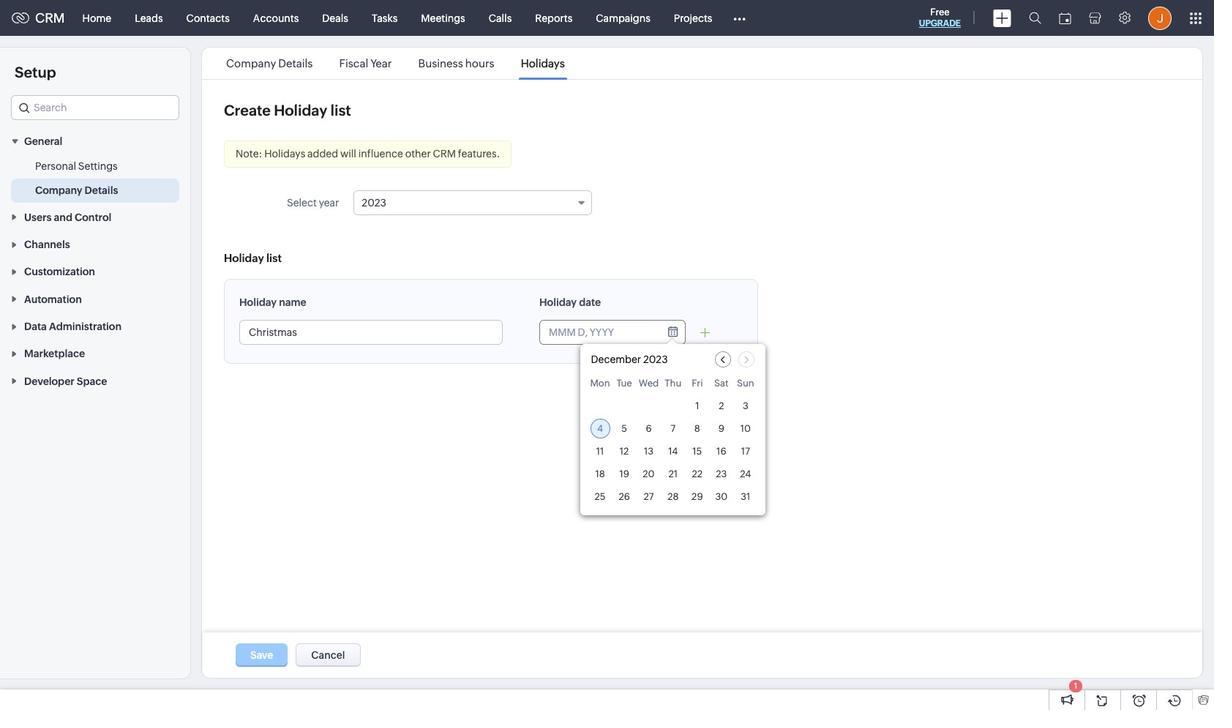 Task type: describe. For each thing, give the bounding box(es) containing it.
company inside 'general' region
[[35, 185, 82, 196]]

Other Modules field
[[724, 6, 756, 30]]

0 vertical spatial holidays
[[521, 57, 565, 70]]

friday column header
[[688, 378, 707, 393]]

data administration button
[[0, 312, 190, 340]]

fri
[[692, 378, 703, 389]]

free
[[931, 7, 950, 18]]

1 horizontal spatial company
[[226, 57, 276, 70]]

business
[[418, 57, 463, 70]]

deals link
[[311, 0, 360, 36]]

sunday column header
[[736, 378, 756, 393]]

create holiday list
[[224, 102, 351, 119]]

1 vertical spatial 2023
[[643, 354, 668, 365]]

holiday up added
[[274, 102, 327, 119]]

2
[[719, 400, 724, 411]]

thursday column header
[[663, 378, 683, 393]]

customization
[[24, 266, 95, 278]]

8
[[695, 423, 700, 434]]

fiscal
[[339, 57, 368, 70]]

general
[[24, 136, 62, 147]]

23
[[716, 469, 727, 479]]

select year
[[287, 197, 339, 209]]

home link
[[71, 0, 123, 36]]

30
[[716, 491, 728, 502]]

developer space button
[[0, 367, 190, 394]]

7
[[671, 423, 676, 434]]

17
[[741, 446, 750, 457]]

data
[[24, 321, 47, 332]]

control
[[75, 211, 111, 223]]

profile element
[[1140, 0, 1181, 36]]

grid containing mon
[[580, 375, 766, 515]]

Holiday name text field
[[240, 321, 502, 344]]

row containing 1
[[590, 396, 756, 416]]

contacts
[[186, 12, 230, 24]]

and
[[54, 211, 72, 223]]

tue
[[617, 378, 632, 389]]

cancel
[[311, 649, 345, 661]]

row containing 11
[[590, 441, 756, 461]]

1 horizontal spatial 1
[[1074, 682, 1078, 690]]

15
[[693, 446, 702, 457]]

leads link
[[123, 0, 175, 36]]

22
[[692, 469, 703, 479]]

holiday date
[[540, 296, 601, 308]]

marketplace
[[24, 348, 85, 360]]

holiday name
[[239, 296, 306, 308]]

december
[[591, 354, 641, 365]]

business hours
[[418, 57, 495, 70]]

1 horizontal spatial crm
[[433, 148, 456, 160]]

16
[[717, 446, 727, 457]]

sat
[[714, 378, 729, 389]]

profile image
[[1149, 6, 1172, 30]]

10
[[741, 423, 751, 434]]

wed
[[639, 378, 659, 389]]

create menu image
[[993, 9, 1012, 27]]

0 vertical spatial company details link
[[224, 57, 315, 70]]

holiday for holiday list
[[224, 252, 264, 264]]

accounts link
[[241, 0, 311, 36]]

campaigns link
[[584, 0, 662, 36]]

monday column header
[[590, 378, 610, 393]]

meetings link
[[409, 0, 477, 36]]

mon tue wed thu
[[590, 378, 682, 389]]

thu
[[665, 378, 682, 389]]

create
[[224, 102, 271, 119]]

9
[[719, 423, 725, 434]]

0 vertical spatial 1
[[696, 400, 699, 411]]

settings
[[78, 161, 118, 172]]

setup
[[15, 64, 56, 81]]

select
[[287, 197, 317, 209]]

sun
[[737, 378, 754, 389]]



Task type: vqa. For each thing, say whether or not it's contained in the screenshot.
1st the Modified from the bottom of the page
no



Task type: locate. For each thing, give the bounding box(es) containing it.
12
[[620, 446, 629, 457]]

cancel button
[[296, 643, 361, 667]]

1 vertical spatial company
[[35, 185, 82, 196]]

company details down personal settings
[[35, 185, 118, 196]]

6
[[646, 423, 652, 434]]

20
[[643, 469, 655, 479]]

list
[[213, 48, 578, 79]]

0 horizontal spatial 2023
[[362, 197, 387, 209]]

details
[[278, 57, 313, 70], [85, 185, 118, 196]]

tuesday column header
[[615, 378, 634, 393]]

list up holiday name in the left of the page
[[266, 252, 282, 264]]

fiscal year link
[[337, 57, 394, 70]]

calendar image
[[1059, 12, 1072, 24]]

mon
[[590, 378, 610, 389]]

2023 up wed
[[643, 354, 668, 365]]

company details down accounts link
[[226, 57, 313, 70]]

1 row from the top
[[590, 378, 756, 393]]

None field
[[11, 95, 179, 120]]

27
[[644, 491, 654, 502]]

projects link
[[662, 0, 724, 36]]

25
[[595, 491, 606, 502]]

29
[[692, 491, 703, 502]]

1 horizontal spatial list
[[331, 102, 351, 119]]

26
[[619, 491, 630, 502]]

1
[[696, 400, 699, 411], [1074, 682, 1078, 690]]

details inside 'general' region
[[85, 185, 118, 196]]

holiday list
[[224, 252, 282, 264]]

space
[[77, 375, 107, 387]]

0 vertical spatial details
[[278, 57, 313, 70]]

personal settings
[[35, 161, 118, 172]]

13
[[644, 446, 654, 457]]

0 vertical spatial 2023
[[362, 197, 387, 209]]

note: holidays added will influence other crm features.
[[236, 148, 500, 160]]

marketplace button
[[0, 340, 190, 367]]

3
[[743, 400, 749, 411]]

28
[[668, 491, 679, 502]]

5 row from the top
[[590, 464, 756, 484]]

meetings
[[421, 12, 465, 24]]

0 vertical spatial crm
[[35, 10, 65, 26]]

row containing 18
[[590, 464, 756, 484]]

1 vertical spatial company details
[[35, 185, 118, 196]]

row
[[590, 378, 756, 393], [590, 396, 756, 416], [590, 419, 756, 438], [590, 441, 756, 461], [590, 464, 756, 484], [590, 487, 756, 507]]

fiscal year
[[339, 57, 392, 70]]

24
[[740, 469, 751, 479]]

Search text field
[[12, 96, 179, 119]]

list
[[331, 102, 351, 119], [266, 252, 282, 264]]

0 horizontal spatial company details link
[[35, 183, 118, 198]]

general button
[[0, 127, 190, 155]]

0 vertical spatial list
[[331, 102, 351, 119]]

holidays right note:
[[264, 148, 305, 160]]

leads
[[135, 12, 163, 24]]

note:
[[236, 148, 262, 160]]

14
[[668, 446, 678, 457]]

wednesday column header
[[639, 378, 659, 393]]

holiday
[[274, 102, 327, 119], [224, 252, 264, 264], [239, 296, 277, 308], [540, 296, 577, 308]]

1 vertical spatial company details link
[[35, 183, 118, 198]]

holiday left date
[[540, 296, 577, 308]]

home
[[82, 12, 111, 24]]

users and control button
[[0, 203, 190, 230]]

influence
[[358, 148, 403, 160]]

company details inside 'general' region
[[35, 185, 118, 196]]

0 horizontal spatial details
[[85, 185, 118, 196]]

features.
[[458, 148, 500, 160]]

details down settings
[[85, 185, 118, 196]]

1 horizontal spatial 2023
[[643, 354, 668, 365]]

company details inside list
[[226, 57, 313, 70]]

company details link down accounts link
[[224, 57, 315, 70]]

hours
[[465, 57, 495, 70]]

administration
[[49, 321, 122, 332]]

3 row from the top
[[590, 419, 756, 438]]

1 vertical spatial holidays
[[264, 148, 305, 160]]

company details link down personal settings
[[35, 183, 118, 198]]

2 row from the top
[[590, 396, 756, 416]]

row containing 25
[[590, 487, 756, 507]]

18
[[595, 469, 605, 479]]

business hours link
[[416, 57, 497, 70]]

1 horizontal spatial company details
[[226, 57, 313, 70]]

crm right other
[[433, 148, 456, 160]]

5
[[622, 423, 627, 434]]

0 horizontal spatial list
[[266, 252, 282, 264]]

cell
[[590, 396, 610, 416]]

4 row from the top
[[590, 441, 756, 461]]

6 row from the top
[[590, 487, 756, 507]]

2023 inside field
[[362, 197, 387, 209]]

11
[[596, 446, 604, 457]]

accounts
[[253, 12, 299, 24]]

other
[[405, 148, 431, 160]]

name
[[279, 296, 306, 308]]

crm left home
[[35, 10, 65, 26]]

users
[[24, 211, 52, 223]]

holiday up holiday name in the left of the page
[[224, 252, 264, 264]]

data administration
[[24, 321, 122, 332]]

company up create
[[226, 57, 276, 70]]

year
[[371, 57, 392, 70]]

19
[[620, 469, 629, 479]]

personal
[[35, 161, 76, 172]]

0 horizontal spatial company
[[35, 185, 82, 196]]

0 horizontal spatial crm
[[35, 10, 65, 26]]

upgrade
[[919, 18, 961, 29]]

developer space
[[24, 375, 107, 387]]

holidays down reports
[[521, 57, 565, 70]]

search image
[[1029, 12, 1042, 24]]

holiday for holiday date
[[540, 296, 577, 308]]

list up will
[[331, 102, 351, 119]]

general region
[[0, 155, 190, 203]]

details up create holiday list
[[278, 57, 313, 70]]

tasks link
[[360, 0, 409, 36]]

1 horizontal spatial details
[[278, 57, 313, 70]]

holidays link
[[519, 57, 567, 70]]

0 vertical spatial company
[[226, 57, 276, 70]]

channels
[[24, 239, 70, 250]]

reports link
[[524, 0, 584, 36]]

channels button
[[0, 230, 190, 258]]

0 horizontal spatial company details
[[35, 185, 118, 196]]

2023 right year
[[362, 197, 387, 209]]

holiday for holiday name
[[239, 296, 277, 308]]

0 horizontal spatial 1
[[696, 400, 699, 411]]

automation
[[24, 293, 82, 305]]

0 horizontal spatial holidays
[[264, 148, 305, 160]]

row containing mon
[[590, 378, 756, 393]]

list containing company details
[[213, 48, 578, 79]]

company
[[226, 57, 276, 70], [35, 185, 82, 196]]

2023 field
[[354, 190, 592, 215]]

holiday left name
[[239, 296, 277, 308]]

MMM d, yyyy text field
[[540, 321, 657, 344]]

1 vertical spatial crm
[[433, 148, 456, 160]]

december 2023
[[591, 354, 668, 365]]

31
[[741, 491, 751, 502]]

1 vertical spatial 1
[[1074, 682, 1078, 690]]

1 horizontal spatial holidays
[[521, 57, 565, 70]]

crm
[[35, 10, 65, 26], [433, 148, 456, 160]]

saturday column header
[[712, 378, 732, 393]]

company details link
[[224, 57, 315, 70], [35, 183, 118, 198]]

users and control
[[24, 211, 111, 223]]

automation button
[[0, 285, 190, 312]]

tasks
[[372, 12, 398, 24]]

4
[[597, 423, 603, 434]]

personal settings link
[[35, 159, 118, 174]]

1 vertical spatial details
[[85, 185, 118, 196]]

row containing 4
[[590, 419, 756, 438]]

1 vertical spatial list
[[266, 252, 282, 264]]

company details
[[226, 57, 313, 70], [35, 185, 118, 196]]

calls link
[[477, 0, 524, 36]]

search element
[[1020, 0, 1050, 36]]

create menu element
[[985, 0, 1020, 36]]

campaigns
[[596, 12, 651, 24]]

reports
[[535, 12, 573, 24]]

projects
[[674, 12, 713, 24]]

calls
[[489, 12, 512, 24]]

grid
[[580, 375, 766, 515]]

will
[[340, 148, 356, 160]]

company down personal
[[35, 185, 82, 196]]

free upgrade
[[919, 7, 961, 29]]

0 vertical spatial company details
[[226, 57, 313, 70]]

developer
[[24, 375, 75, 387]]

added
[[308, 148, 338, 160]]

1 horizontal spatial company details link
[[224, 57, 315, 70]]



